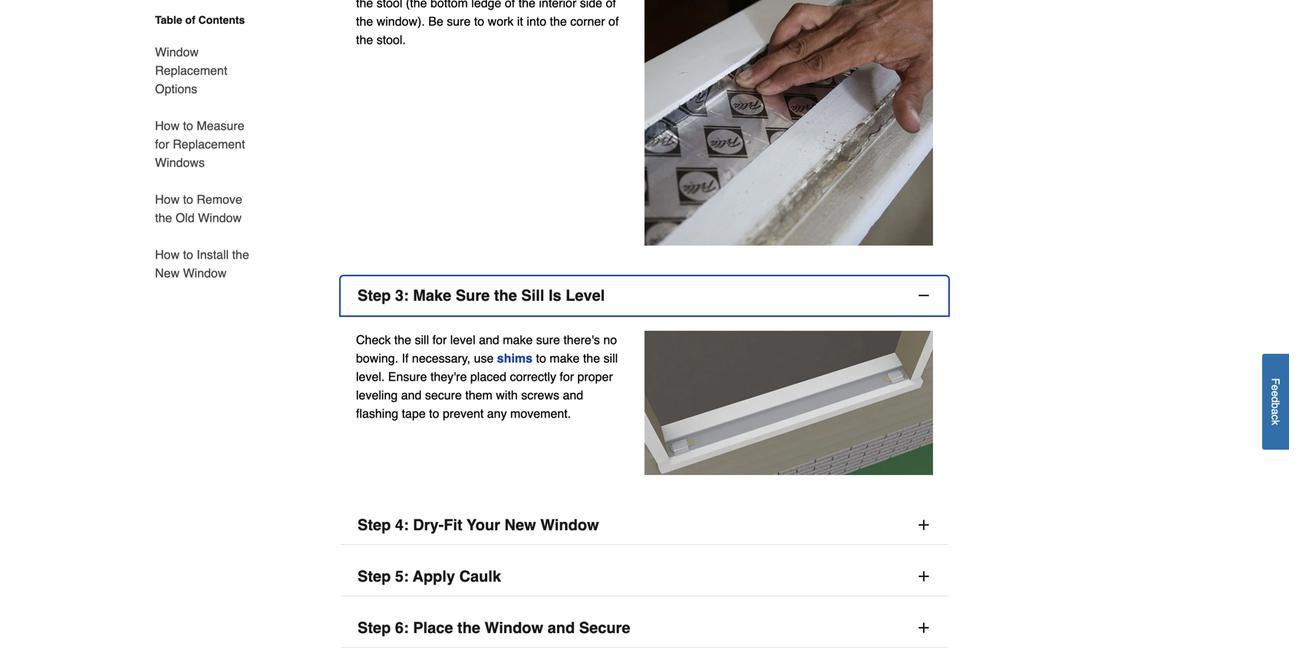 Task type: locate. For each thing, give the bounding box(es) containing it.
window inside how to install the new window
[[183, 266, 227, 280]]

0 horizontal spatial for
[[155, 137, 169, 151]]

4:
[[395, 516, 409, 534]]

1 how from the top
[[155, 119, 180, 133]]

2 vertical spatial for
[[560, 370, 574, 384]]

1 vertical spatial sill
[[604, 351, 618, 365]]

for up "windows"
[[155, 137, 169, 151]]

make inside to make the sill level. ensure they're placed correctly for proper leveling and secure them with screws and flashing tape to prevent any movement.
[[550, 351, 580, 365]]

use
[[474, 351, 494, 365]]

if
[[402, 351, 409, 365]]

how inside how to remove the old window
[[155, 192, 180, 207]]

and down proper
[[563, 388, 584, 402]]

no
[[604, 333, 617, 347]]

1 vertical spatial replacement
[[173, 137, 245, 151]]

the inside how to remove the old window
[[155, 211, 172, 225]]

1 vertical spatial for
[[433, 333, 447, 347]]

the right install
[[232, 248, 249, 262]]

new right the your
[[505, 516, 536, 534]]

0 vertical spatial how
[[155, 119, 180, 133]]

and up use
[[479, 333, 500, 347]]

how down old
[[155, 248, 180, 262]]

2 how from the top
[[155, 192, 180, 207]]

how to measure for replacement windows
[[155, 119, 245, 170]]

measure
[[197, 119, 244, 133]]

the inside check the sill for level and make sure there's no bowing. if necessary, use
[[394, 333, 412, 347]]

level.
[[356, 370, 385, 384]]

step 4: dry-fit your new window button
[[341, 506, 949, 545]]

0 horizontal spatial make
[[503, 333, 533, 347]]

1 horizontal spatial sill
[[604, 351, 618, 365]]

step for step 4: dry-fit your new window
[[358, 516, 391, 534]]

how inside how to measure for replacement windows
[[155, 119, 180, 133]]

to up old
[[183, 192, 193, 207]]

1 plus image from the top
[[917, 517, 932, 533]]

make up 'shims'
[[503, 333, 533, 347]]

f e e d b a c k
[[1270, 378, 1282, 426]]

dry-
[[413, 516, 444, 534]]

0 horizontal spatial new
[[155, 266, 180, 280]]

for inside how to measure for replacement windows
[[155, 137, 169, 151]]

how to remove the old window
[[155, 192, 242, 225]]

to inside how to measure for replacement windows
[[183, 119, 193, 133]]

step 3: make sure the sill is level
[[358, 287, 605, 304]]

new down old
[[155, 266, 180, 280]]

e up b
[[1270, 391, 1282, 397]]

f
[[1270, 378, 1282, 385]]

to left measure on the top left of the page
[[183, 119, 193, 133]]

plus image for step 4: dry-fit your new window
[[917, 517, 932, 533]]

the up if
[[394, 333, 412, 347]]

d
[[1270, 397, 1282, 403]]

the up proper
[[583, 351, 600, 365]]

fit
[[444, 516, 463, 534]]

1 horizontal spatial make
[[550, 351, 580, 365]]

the inside step 3: make sure the sill is level button
[[494, 287, 517, 304]]

step 6: place the window and secure
[[358, 619, 631, 637]]

0 vertical spatial make
[[503, 333, 533, 347]]

plus image down plus image
[[917, 620, 932, 636]]

1 vertical spatial how
[[155, 192, 180, 207]]

how for how to remove the old window
[[155, 192, 180, 207]]

prevent
[[443, 406, 484, 421]]

replacement inside 'link'
[[155, 63, 227, 78]]

leveling
[[356, 388, 398, 402]]

ensure
[[388, 370, 427, 384]]

4 step from the top
[[358, 619, 391, 637]]

c
[[1270, 415, 1282, 420]]

and left secure
[[548, 619, 575, 637]]

step
[[358, 287, 391, 304], [358, 516, 391, 534], [358, 568, 391, 585], [358, 619, 391, 637]]

5:
[[395, 568, 409, 585]]

1 step from the top
[[358, 287, 391, 304]]

f e e d b a c k button
[[1263, 354, 1290, 450]]

2 step from the top
[[358, 516, 391, 534]]

secure
[[425, 388, 462, 402]]

step for step 3: make sure the sill is level
[[358, 287, 391, 304]]

sill
[[522, 287, 545, 304]]

sill down no
[[604, 351, 618, 365]]

how to measure for replacement windows link
[[155, 107, 252, 181]]

for inside to make the sill level. ensure they're placed correctly for proper leveling and secure them with screws and flashing tape to prevent any movement.
[[560, 370, 574, 384]]

window
[[155, 45, 199, 59], [198, 211, 242, 225], [183, 266, 227, 280], [541, 516, 599, 534], [485, 619, 544, 637]]

them
[[465, 388, 493, 402]]

how
[[155, 119, 180, 133], [155, 192, 180, 207], [155, 248, 180, 262]]

how inside how to install the new window
[[155, 248, 180, 262]]

for left proper
[[560, 370, 574, 384]]

0 horizontal spatial sill
[[415, 333, 429, 347]]

step left 6:
[[358, 619, 391, 637]]

is
[[549, 287, 562, 304]]

step left 3:
[[358, 287, 391, 304]]

sill up necessary,
[[415, 333, 429, 347]]

1 vertical spatial make
[[550, 351, 580, 365]]

how to remove the old window link
[[155, 181, 252, 236]]

for inside check the sill for level and make sure there's no bowing. if necessary, use
[[433, 333, 447, 347]]

make
[[503, 333, 533, 347], [550, 351, 580, 365]]

minus image
[[917, 288, 932, 303]]

3 how from the top
[[155, 248, 180, 262]]

e up 'd'
[[1270, 385, 1282, 391]]

plus image inside the step 4: dry-fit your new window button
[[917, 517, 932, 533]]

any
[[487, 406, 507, 421]]

3 step from the top
[[358, 568, 391, 585]]

step 3: make sure the sill is level button
[[341, 276, 949, 316]]

plus image inside step 6: place the window and secure button
[[917, 620, 932, 636]]

step 5: apply caulk button
[[341, 557, 949, 596]]

caulk
[[460, 568, 501, 585]]

0 vertical spatial new
[[155, 266, 180, 280]]

step 5: apply caulk
[[358, 568, 501, 585]]

to inside how to install the new window
[[183, 248, 193, 262]]

replacement up the options at the left of page
[[155, 63, 227, 78]]

1 vertical spatial new
[[505, 516, 536, 534]]

an illustration showing how to level a window. image
[[645, 331, 933, 475]]

new
[[155, 266, 180, 280], [505, 516, 536, 534]]

b
[[1270, 403, 1282, 409]]

e
[[1270, 385, 1282, 391], [1270, 391, 1282, 397]]

bowing.
[[356, 351, 399, 365]]

for up necessary,
[[433, 333, 447, 347]]

step left 5:
[[358, 568, 391, 585]]

plus image
[[917, 517, 932, 533], [917, 620, 932, 636]]

screws
[[521, 388, 560, 402]]

the left old
[[155, 211, 172, 225]]

how down the options at the left of page
[[155, 119, 180, 133]]

and
[[479, 333, 500, 347], [401, 388, 422, 402], [563, 388, 584, 402], [548, 619, 575, 637]]

plus image for step 6: place the window and secure
[[917, 620, 932, 636]]

how up old
[[155, 192, 180, 207]]

step left the 4:
[[358, 516, 391, 534]]

2 plus image from the top
[[917, 620, 932, 636]]

1 horizontal spatial for
[[433, 333, 447, 347]]

to left install
[[183, 248, 193, 262]]

0 vertical spatial plus image
[[917, 517, 932, 533]]

of
[[185, 14, 195, 26]]

for
[[155, 137, 169, 151], [433, 333, 447, 347], [560, 370, 574, 384]]

to inside how to remove the old window
[[183, 192, 193, 207]]

replacement
[[155, 63, 227, 78], [173, 137, 245, 151]]

the left sill
[[494, 287, 517, 304]]

to for install
[[183, 248, 193, 262]]

the inside step 6: place the window and secure button
[[458, 619, 481, 637]]

1 vertical spatial plus image
[[917, 620, 932, 636]]

a
[[1270, 409, 1282, 415]]

new inside button
[[505, 516, 536, 534]]

the
[[155, 211, 172, 225], [232, 248, 249, 262], [494, 287, 517, 304], [394, 333, 412, 347], [583, 351, 600, 365], [458, 619, 481, 637]]

plus image
[[917, 569, 932, 584]]

necessary,
[[412, 351, 471, 365]]

sill
[[415, 333, 429, 347], [604, 351, 618, 365]]

make down sure
[[550, 351, 580, 365]]

0 vertical spatial for
[[155, 137, 169, 151]]

and up tape
[[401, 388, 422, 402]]

plus image up plus image
[[917, 517, 932, 533]]

step for step 5: apply caulk
[[358, 568, 391, 585]]

to
[[183, 119, 193, 133], [183, 192, 193, 207], [183, 248, 193, 262], [536, 351, 546, 365], [429, 406, 440, 421]]

how to install the new window link
[[155, 236, 252, 283]]

replacement down measure on the top left of the page
[[173, 137, 245, 151]]

and inside button
[[548, 619, 575, 637]]

1 horizontal spatial new
[[505, 516, 536, 534]]

0 vertical spatial replacement
[[155, 63, 227, 78]]

the right "place"
[[458, 619, 481, 637]]

window replacement options link
[[155, 34, 252, 107]]

how for how to install the new window
[[155, 248, 180, 262]]

2 horizontal spatial for
[[560, 370, 574, 384]]

0 vertical spatial sill
[[415, 333, 429, 347]]

2 vertical spatial how
[[155, 248, 180, 262]]

old
[[176, 211, 195, 225]]



Task type: vqa. For each thing, say whether or not it's contained in the screenshot.
topmost Again
no



Task type: describe. For each thing, give the bounding box(es) containing it.
check the sill for level and make sure there's no bowing. if necessary, use
[[356, 333, 617, 365]]

table of contents element
[[137, 12, 252, 283]]

secure
[[579, 619, 631, 637]]

how for how to measure for replacement windows
[[155, 119, 180, 133]]

sill inside check the sill for level and make sure there's no bowing. if necessary, use
[[415, 333, 429, 347]]

your
[[467, 516, 500, 534]]

sure
[[456, 287, 490, 304]]

to right tape
[[429, 406, 440, 421]]

2 e from the top
[[1270, 391, 1282, 397]]

the inside how to install the new window
[[232, 248, 249, 262]]

shims link
[[497, 351, 533, 365]]

3:
[[395, 287, 409, 304]]

window inside window replacement options
[[155, 45, 199, 59]]

table of contents
[[155, 14, 245, 26]]

install
[[197, 248, 229, 262]]

place
[[413, 619, 453, 637]]

there's
[[564, 333, 600, 347]]

windows
[[155, 155, 205, 170]]

apply
[[413, 568, 455, 585]]

k
[[1270, 420, 1282, 426]]

level
[[566, 287, 605, 304]]

they're
[[431, 370, 467, 384]]

new inside how to install the new window
[[155, 266, 180, 280]]

make inside check the sill for level and make sure there's no bowing. if necessary, use
[[503, 333, 533, 347]]

make
[[413, 287, 452, 304]]

level
[[450, 333, 476, 347]]

replacement inside how to measure for replacement windows
[[173, 137, 245, 151]]

correctly
[[510, 370, 557, 384]]

step for step 6: place the window and secure
[[358, 619, 391, 637]]

how to install the new window
[[155, 248, 249, 280]]

with
[[496, 388, 518, 402]]

remove
[[197, 192, 242, 207]]

options
[[155, 82, 197, 96]]

shims
[[497, 351, 533, 365]]

flashing
[[356, 406, 399, 421]]

placed
[[471, 370, 507, 384]]

proper
[[578, 370, 613, 384]]

1 e from the top
[[1270, 385, 1282, 391]]

sill inside to make the sill level. ensure they're placed correctly for proper leveling and secure them with screws and flashing tape to prevent any movement.
[[604, 351, 618, 365]]

contents
[[198, 14, 245, 26]]

tape
[[402, 406, 426, 421]]

step 4: dry-fit your new window
[[358, 516, 599, 534]]

for for level
[[433, 333, 447, 347]]

the inside to make the sill level. ensure they're placed correctly for proper leveling and secure them with screws and flashing tape to prevent any movement.
[[583, 351, 600, 365]]

applying flashing tape to the window sill. image
[[645, 0, 933, 246]]

table
[[155, 14, 182, 26]]

step 6: place the window and secure button
[[341, 609, 949, 648]]

6:
[[395, 619, 409, 637]]

sure
[[536, 333, 560, 347]]

check
[[356, 333, 391, 347]]

window replacement options
[[155, 45, 227, 96]]

for for replacement
[[155, 137, 169, 151]]

window inside how to remove the old window
[[198, 211, 242, 225]]

to make the sill level. ensure they're placed correctly for proper leveling and secure them with screws and flashing tape to prevent any movement.
[[356, 351, 618, 421]]

to for remove
[[183, 192, 193, 207]]

to down sure
[[536, 351, 546, 365]]

and inside check the sill for level and make sure there's no bowing. if necessary, use
[[479, 333, 500, 347]]

to for measure
[[183, 119, 193, 133]]

movement.
[[511, 406, 571, 421]]



